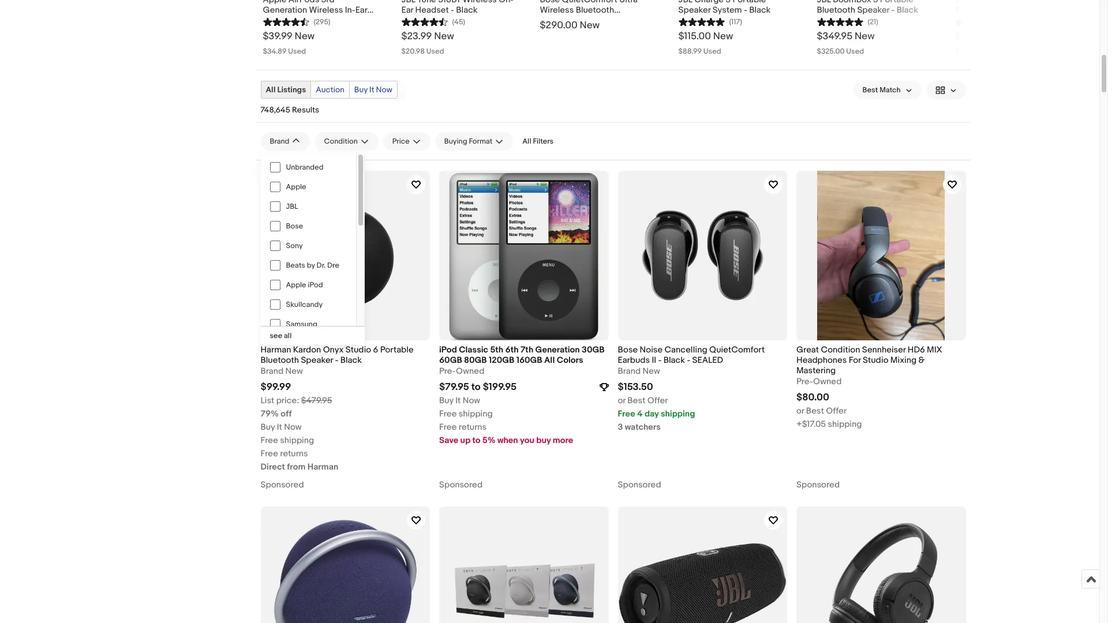 Task type: describe. For each thing, give the bounding box(es) containing it.
top rated plus image
[[600, 383, 609, 392]]

$23.99
[[402, 31, 432, 42]]

onyx
[[323, 345, 344, 356]]

apple airpods 3rd generation wireless in-ear headset - white link
[[263, 0, 379, 26]]

$80.00
[[797, 392, 830, 404]]

black inside the harman kardon onyx studio 6 portable bluetooth speaker - black brand new $99.99 list price: $479.95 79% off buy it now free shipping free returns direct from harman
[[341, 355, 362, 366]]

all filters
[[523, 137, 554, 146]]

shipping inside "$79.95 to $199.95 buy it now free shipping free returns save up to 5% when you buy more"
[[459, 409, 493, 420]]

speaker inside the harman kardon onyx studio 6 portable bluetooth speaker - black brand new $99.99 list price: $479.95 79% off buy it now free shipping free returns direct from harman
[[301, 355, 333, 366]]

buy inside "$79.95 to $199.95 buy it now free shipping free returns save up to 5% when you buy more"
[[440, 396, 454, 407]]

studio inside great condition sennheiser hd6 mix headphones for studio mixing & mastering pre-owned $80.00 or best offer +$17.05 shipping
[[863, 355, 889, 366]]

headphones
[[797, 355, 847, 366]]

$79.95
[[440, 382, 470, 393]]

samsung
[[286, 320, 318, 329]]

day
[[645, 409, 659, 420]]

unbranded link
[[261, 158, 356, 177]]

great condition sennheiser hd6 mix headphones for studio mixing & mastering link
[[797, 345, 967, 377]]

sony link
[[261, 236, 356, 256]]

great condition sennheiser hd6 mix headphones for studio mixing & mastering image
[[797, 171, 967, 341]]

5 out of 5 stars image for $379.95
[[956, 16, 1002, 27]]

7th
[[521, 345, 534, 356]]

beats
[[286, 261, 305, 270]]

classic
[[459, 345, 489, 356]]

&
[[919, 355, 925, 366]]

$325.00
[[817, 47, 845, 56]]

748,645 results
[[261, 105, 319, 115]]

free inside bose noise cancelling quietcomfort earbuds ii - black - sealed brand new $153.50 or best offer free 4 day shipping 3 watchers
[[618, 409, 636, 420]]

jbl partybox 310 portable speaker - black link
[[956, 0, 1072, 16]]

new inside bose noise cancelling quietcomfort earbuds ii - black - sealed brand new $153.50 or best offer free 4 day shipping 3 watchers
[[643, 366, 661, 377]]

harman kardon onyx studio 6 portable bluetooth speaker - black image
[[261, 171, 430, 341]]

beats by dr. dre
[[286, 261, 340, 270]]

ipod classic 5th 6th 7th generation 30gb 60gb 80gb 120gb 160gb all colors pre-owned
[[440, 345, 605, 377]]

pre- inside great condition sennheiser hd6 mix headphones for studio mixing & mastering pre-owned $80.00 or best offer +$17.05 shipping
[[797, 377, 814, 388]]

- inside jbl charge 5 portable speaker system - black
[[744, 5, 748, 16]]

black inside jbl charge 5 portable speaker system - black
[[750, 5, 771, 16]]

(295)
[[314, 17, 331, 27]]

0 vertical spatial it
[[370, 85, 375, 95]]

charge
[[695, 0, 724, 5]]

ipod inside ipod classic 5th 6th 7th generation 30gb 60gb 80gb 120gb 160gb all colors pre-owned
[[440, 345, 457, 356]]

748,645
[[261, 105, 290, 115]]

direct
[[261, 462, 285, 473]]

3 inside jbl boombox 3 portable bluetooth speaker - black
[[874, 0, 879, 5]]

dre
[[327, 261, 340, 270]]

new for $290.00 new
[[580, 20, 600, 31]]

studio inside the harman kardon onyx studio 6 portable bluetooth speaker - black brand new $99.99 list price: $479.95 79% off buy it now free shipping free returns direct from harman
[[346, 345, 371, 356]]

buy inside the harman kardon onyx studio 6 portable bluetooth speaker - black brand new $99.99 list price: $479.95 79% off buy it now free shipping free returns direct from harman
[[261, 422, 275, 433]]

headset inside jbl tune 510bt wireless on- ear headset - black
[[416, 5, 449, 16]]

or inside great condition sennheiser hd6 mix headphones for studio mixing & mastering pre-owned $80.00 or best offer +$17.05 shipping
[[797, 406, 805, 417]]

60gb
[[440, 355, 462, 366]]

shipping inside the harman kardon onyx studio 6 portable bluetooth speaker - black brand new $99.99 list price: $479.95 79% off buy it now free shipping free returns direct from harman
[[280, 436, 314, 447]]

$290.00
[[540, 20, 578, 31]]

5%
[[483, 436, 496, 447]]

brand for $99.99
[[261, 366, 284, 377]]

it inside "$79.95 to $199.95 buy it now free shipping free returns save up to 5% when you buy more"
[[456, 396, 461, 407]]

$199.95
[[483, 382, 517, 393]]

from
[[287, 462, 306, 473]]

when
[[498, 436, 518, 447]]

unbranded
[[286, 163, 324, 172]]

$34.89
[[263, 47, 287, 56]]

0 vertical spatial buy
[[354, 85, 368, 95]]

4.6 out of 5 stars image for $39.99
[[263, 16, 309, 27]]

used for $115.00
[[704, 47, 722, 56]]

generation inside 'apple airpods 3rd generation wireless in-ear headset - white'
[[263, 5, 307, 16]]

$349.95
[[817, 31, 853, 42]]

filters
[[533, 137, 554, 146]]

(117)
[[730, 17, 743, 27]]

4.8 out of 5 stars image
[[679, 16, 725, 27]]

headset inside 'apple airpods 3rd generation wireless in-ear headset - white'
[[263, 15, 297, 26]]

jbl charge 5 portable speaker system - black
[[679, 0, 771, 16]]

bose noise cancelling quietcomfort earbuds ii - black - sealed brand new $153.50 or best offer free 4 day shipping 3 watchers
[[618, 345, 765, 433]]

tune
[[418, 0, 436, 5]]

bose noise cancelling quietcomfort earbuds ii - black - sealed image
[[618, 171, 788, 341]]

sealed
[[693, 355, 724, 366]]

offer inside bose noise cancelling quietcomfort earbuds ii - black - sealed brand new $153.50 or best offer free 4 day shipping 3 watchers
[[648, 396, 668, 407]]

owned inside ipod classic 5th 6th 7th generation 30gb 60gb 80gb 120gb 160gb all colors pre-owned
[[456, 366, 485, 377]]

see all button
[[261, 327, 365, 346]]

save
[[440, 436, 459, 447]]

ear inside 'apple airpods 3rd generation wireless in-ear headset - white'
[[356, 5, 368, 16]]

0 horizontal spatial ipod
[[308, 281, 323, 290]]

airpods
[[289, 0, 320, 5]]

all inside ipod classic 5th 6th 7th generation 30gb 60gb 80gb 120gb 160gb all colors pre-owned
[[545, 355, 555, 366]]

sennheiser
[[863, 345, 906, 356]]

jbl partybox 310 portable speaker - black
[[956, 0, 1058, 16]]

used for $379.95
[[986, 47, 1003, 56]]

generation inside ipod classic 5th 6th 7th generation 30gb 60gb 80gb 120gb 160gb all colors pre-owned
[[536, 345, 580, 356]]

new inside the harman kardon onyx studio 6 portable bluetooth speaker - black brand new $99.99 list price: $479.95 79% off buy it now free shipping free returns direct from harman
[[286, 366, 303, 377]]

ipod classic 5th 6th 7th generation 30gb 60gb 80gb 120gb 160gb all colors link
[[440, 345, 609, 366]]

list
[[261, 396, 275, 407]]

$479.95
[[301, 396, 332, 407]]

brand for $153.50
[[618, 366, 641, 377]]

jbl boombox 3 portable bluetooth speaker - black
[[817, 0, 919, 16]]

(21) link
[[817, 16, 879, 27]]

black inside jbl tune 510bt wireless on- ear headset - black
[[456, 5, 478, 16]]

quietcomfort
[[710, 345, 765, 356]]

0 vertical spatial to
[[472, 382, 481, 393]]

samsung link
[[261, 315, 356, 335]]

80gb
[[464, 355, 487, 366]]

(117) link
[[679, 16, 743, 27]]

harman kardon onyx studio 6 portable bluetooth speaker - black link
[[261, 345, 430, 366]]

all for all listings
[[266, 85, 276, 95]]

$379.95
[[956, 31, 991, 42]]

partybox
[[972, 0, 1007, 5]]

310
[[1009, 0, 1023, 5]]

best inside great condition sennheiser hd6 mix headphones for studio mixing & mastering pre-owned $80.00 or best offer +$17.05 shipping
[[807, 406, 825, 417]]

apple for apple ipod
[[286, 281, 306, 290]]

results
[[292, 105, 319, 115]]

- inside 'apple airpods 3rd generation wireless in-ear headset - white'
[[299, 15, 302, 26]]

sony
[[286, 242, 303, 251]]

wireless inside jbl tune 510bt wireless on- ear headset - black
[[463, 0, 497, 5]]

$349.95 new $325.00 used
[[817, 31, 875, 56]]

all
[[284, 332, 292, 341]]

new for $115.00 new $88.99 used
[[714, 31, 734, 42]]

sponsored for $80.00
[[797, 480, 840, 491]]

4.6 out of 5 stars image for $23.99
[[402, 16, 448, 27]]

$79.95 to $199.95 buy it now free shipping free returns save up to 5% when you buy more
[[440, 382, 574, 447]]

all for all filters
[[523, 137, 532, 146]]

used for $23.99
[[427, 47, 444, 56]]

buy it now link
[[350, 82, 397, 98]]

condition
[[821, 345, 861, 356]]



Task type: locate. For each thing, give the bounding box(es) containing it.
new inside $379.95 new $354.99 used
[[993, 31, 1013, 42]]

new down (117)
[[714, 31, 734, 42]]

new inside $23.99 new $20.98 used
[[434, 31, 454, 42]]

brand inside bose noise cancelling quietcomfort earbuds ii - black - sealed brand new $153.50 or best offer free 4 day shipping 3 watchers
[[618, 366, 641, 377]]

see
[[270, 332, 282, 341]]

bose left noise
[[618, 345, 638, 356]]

1 vertical spatial bluetooth
[[261, 355, 299, 366]]

$39.99
[[263, 31, 293, 42]]

it down $79.95
[[456, 396, 461, 407]]

apple inside the apple link
[[286, 183, 306, 192]]

used inside '$115.00 new $88.99 used'
[[704, 47, 722, 56]]

brand inside the harman kardon onyx studio 6 portable bluetooth speaker - black brand new $99.99 list price: $479.95 79% off buy it now free shipping free returns direct from harman
[[261, 366, 284, 377]]

- right boombox
[[892, 5, 895, 16]]

0 horizontal spatial pre-
[[440, 366, 456, 377]]

4 sponsored from the left
[[797, 480, 840, 491]]

bluetooth up $349.95
[[817, 5, 856, 16]]

1 horizontal spatial bluetooth
[[817, 5, 856, 16]]

0 vertical spatial 3
[[874, 0, 879, 5]]

1 5 out of 5 stars image from the left
[[817, 16, 864, 27]]

harman right from
[[308, 462, 339, 473]]

jbl tune 510bt wireless bluetooth on-ear headphones image
[[797, 507, 967, 624]]

speaker up $379.95
[[956, 5, 988, 16]]

generation up $39.99
[[263, 5, 307, 16]]

best down the $80.00
[[807, 406, 825, 417]]

all listings
[[266, 85, 306, 95]]

brand button
[[261, 132, 310, 151]]

brand down '748,645'
[[270, 137, 290, 146]]

kardon
[[293, 345, 321, 356]]

(21)
[[868, 17, 879, 27]]

2 horizontal spatial buy
[[440, 396, 454, 407]]

3 inside bose noise cancelling quietcomfort earbuds ii - black - sealed brand new $153.50 or best offer free 4 day shipping 3 watchers
[[618, 422, 623, 433]]

portable for $349.95 new
[[881, 0, 914, 5]]

skullcandy
[[286, 300, 323, 310]]

harman kardon onyx studio 6 portable bluetooth speaker - black brand new $99.99 list price: $479.95 79% off buy it now free shipping free returns direct from harman
[[261, 345, 414, 473]]

1 vertical spatial now
[[463, 396, 481, 407]]

generation right 7th
[[536, 345, 580, 356]]

best down $153.50
[[628, 396, 646, 407]]

1 vertical spatial to
[[473, 436, 481, 447]]

generation
[[263, 5, 307, 16], [536, 345, 580, 356]]

1 vertical spatial generation
[[536, 345, 580, 356]]

apple
[[263, 0, 287, 5], [286, 183, 306, 192], [286, 281, 306, 290]]

5 used from the left
[[986, 47, 1003, 56]]

$39.99 new $34.89 used
[[263, 31, 315, 56]]

beats by dr. dre link
[[261, 256, 356, 276]]

wireless inside 'apple airpods 3rd generation wireless in-ear headset - white'
[[309, 5, 343, 16]]

returns inside "$79.95 to $199.95 buy it now free shipping free returns save up to 5% when you buy more"
[[459, 422, 487, 433]]

new up $99.99
[[286, 366, 303, 377]]

shipping inside bose noise cancelling quietcomfort earbuds ii - black - sealed brand new $153.50 or best offer free 4 day shipping 3 watchers
[[661, 409, 696, 420]]

jbl inside jbl boombox 3 portable bluetooth speaker - black
[[817, 0, 832, 5]]

$153.50
[[618, 382, 654, 393]]

1 used from the left
[[288, 47, 306, 56]]

speaker up $115.00
[[679, 5, 711, 16]]

(45)
[[452, 17, 465, 27]]

returns up from
[[280, 449, 308, 460]]

used for $39.99
[[288, 47, 306, 56]]

1 horizontal spatial returns
[[459, 422, 487, 433]]

ear inside jbl tune 510bt wireless on- ear headset - black
[[402, 5, 414, 16]]

2 vertical spatial now
[[284, 422, 302, 433]]

5th
[[491, 345, 504, 356]]

1 horizontal spatial harman
[[308, 462, 339, 473]]

sponsored for $99.99
[[261, 480, 304, 491]]

1 horizontal spatial buy
[[354, 85, 368, 95]]

2 vertical spatial all
[[545, 355, 555, 366]]

bose for bose
[[286, 222, 303, 231]]

it
[[370, 85, 375, 95], [456, 396, 461, 407], [277, 422, 282, 433]]

speaker up (21)
[[858, 5, 890, 16]]

5 out of 5 stars image
[[817, 16, 864, 27], [956, 16, 1002, 27]]

speaker inside jbl boombox 3 portable bluetooth speaker - black
[[858, 5, 890, 16]]

1 horizontal spatial offer
[[827, 406, 847, 417]]

for
[[849, 355, 862, 366]]

now down off
[[284, 422, 302, 433]]

- inside jbl partybox 310 portable speaker - black
[[990, 5, 994, 16]]

returns
[[459, 422, 487, 433], [280, 449, 308, 460]]

bose up the sony
[[286, 222, 303, 231]]

now inside the harman kardon onyx studio 6 portable bluetooth speaker - black brand new $99.99 list price: $479.95 79% off buy it now free shipping free returns direct from harman
[[284, 422, 302, 433]]

you
[[520, 436, 535, 447]]

6
[[373, 345, 378, 356]]

new inside '$115.00 new $88.99 used'
[[714, 31, 734, 42]]

3
[[874, 0, 879, 5], [618, 422, 623, 433]]

more
[[553, 436, 574, 447]]

black right "ii" at the bottom right of the page
[[664, 355, 686, 366]]

0 horizontal spatial owned
[[456, 366, 485, 377]]

3 used from the left
[[704, 47, 722, 56]]

watchers
[[625, 422, 661, 433]]

0 horizontal spatial it
[[277, 422, 282, 433]]

jbl inside jbl tune 510bt wireless on- ear headset - black
[[402, 0, 416, 5]]

now right auction link
[[376, 85, 393, 95]]

1 horizontal spatial owned
[[814, 377, 842, 388]]

portable inside the harman kardon onyx studio 6 portable bluetooth speaker - black brand new $99.99 list price: $479.95 79% off buy it now free shipping free returns direct from harman
[[380, 345, 414, 356]]

160gb
[[517, 355, 543, 366]]

best inside bose noise cancelling quietcomfort earbuds ii - black - sealed brand new $153.50 or best offer free 4 day shipping 3 watchers
[[628, 396, 646, 407]]

great
[[797, 345, 820, 356]]

bluetooth inside jbl boombox 3 portable bluetooth speaker - black
[[817, 5, 856, 16]]

or up +$17.05
[[797, 406, 805, 417]]

0 horizontal spatial headset
[[263, 15, 297, 26]]

speaker inside jbl partybox 310 portable speaker - black
[[956, 5, 988, 16]]

mix
[[928, 345, 943, 356]]

used right "$20.98"
[[427, 47, 444, 56]]

1 horizontal spatial generation
[[536, 345, 580, 356]]

0 vertical spatial harman
[[261, 345, 291, 356]]

bluetooth down see all
[[261, 355, 299, 366]]

studio left "6"
[[346, 345, 371, 356]]

0 horizontal spatial or
[[618, 396, 626, 407]]

portable right 310 on the right of the page
[[1024, 0, 1058, 5]]

2 4.6 out of 5 stars image from the left
[[402, 16, 448, 27]]

1 vertical spatial all
[[523, 137, 532, 146]]

- left sealed
[[687, 355, 691, 366]]

or down $153.50
[[618, 396, 626, 407]]

1 ear from the left
[[356, 5, 368, 16]]

buy down $79.95
[[440, 396, 454, 407]]

- right "ii" at the bottom right of the page
[[659, 355, 662, 366]]

0 horizontal spatial returns
[[280, 449, 308, 460]]

used inside $349.95 new $325.00 used
[[847, 47, 865, 56]]

120gb
[[489, 355, 515, 366]]

ipod left classic
[[440, 345, 457, 356]]

used inside $23.99 new $20.98 used
[[427, 47, 444, 56]]

jbl for $23.99 new
[[402, 0, 416, 5]]

owned down the 80gb
[[456, 366, 485, 377]]

apple up (295) link
[[263, 0, 287, 5]]

1 horizontal spatial 3
[[874, 0, 879, 5]]

1 horizontal spatial ipod
[[440, 345, 457, 356]]

jbl for $115.00 new
[[679, 0, 693, 5]]

all listings link
[[261, 82, 311, 98]]

on-
[[499, 0, 514, 5]]

portable inside jbl boombox 3 portable bluetooth speaker - black
[[881, 0, 914, 5]]

shipping right day
[[661, 409, 696, 420]]

1 4.6 out of 5 stars image from the left
[[263, 16, 309, 27]]

black inside bose noise cancelling quietcomfort earbuds ii - black - sealed brand new $153.50 or best offer free 4 day shipping 3 watchers
[[664, 355, 686, 366]]

0 vertical spatial ipod
[[308, 281, 323, 290]]

jbl charge 5 portable wireless bluetooth speaker- black(jblcharge5blkam) image
[[618, 507, 788, 624]]

dr.
[[317, 261, 326, 270]]

30gb
[[582, 345, 605, 356]]

apple link
[[261, 177, 356, 197]]

mixing
[[891, 355, 917, 366]]

cancelling
[[665, 345, 708, 356]]

harman kardon onyx studio 8 bluetooth wireless portable speaker - blue image
[[261, 507, 430, 624]]

1 horizontal spatial studio
[[863, 355, 889, 366]]

apple for apple airpods 3rd generation wireless in-ear headset - white
[[263, 0, 287, 5]]

0 horizontal spatial harman
[[261, 345, 291, 356]]

boombox
[[834, 0, 872, 5]]

1 horizontal spatial now
[[376, 85, 393, 95]]

auction
[[316, 85, 345, 95]]

harman kardon onyx studio 7 bluetooth wireless portable speaker original image
[[440, 507, 609, 624]]

5 out of 5 stars image up $349.95
[[817, 16, 864, 27]]

0 horizontal spatial buy
[[261, 422, 275, 433]]

wireless up (295)
[[309, 5, 343, 16]]

1 horizontal spatial headset
[[416, 5, 449, 16]]

listings
[[278, 85, 306, 95]]

1 vertical spatial ipod
[[440, 345, 457, 356]]

-
[[451, 5, 454, 16], [744, 5, 748, 16], [892, 5, 895, 16], [990, 5, 994, 16], [299, 15, 302, 26], [335, 355, 339, 366], [659, 355, 662, 366], [687, 355, 691, 366]]

ii
[[652, 355, 657, 366]]

0 vertical spatial all
[[266, 85, 276, 95]]

offer down the $80.00
[[827, 406, 847, 417]]

1 vertical spatial bose
[[618, 345, 638, 356]]

0 horizontal spatial offer
[[648, 396, 668, 407]]

returns up up
[[459, 422, 487, 433]]

sponsored for $79.95
[[440, 480, 483, 491]]

apple ipod link
[[261, 276, 356, 295]]

to right up
[[473, 436, 481, 447]]

ipod
[[308, 281, 323, 290], [440, 345, 457, 356]]

black left "6"
[[341, 355, 362, 366]]

now inside "$79.95 to $199.95 buy it now free shipping free returns save up to 5% when you buy more"
[[463, 396, 481, 407]]

offer up day
[[648, 396, 668, 407]]

3rd
[[322, 0, 335, 5]]

black inside jbl partybox 310 portable speaker - black
[[996, 5, 1017, 16]]

jbl up bose link
[[286, 202, 298, 212]]

by
[[307, 261, 315, 270]]

black inside jbl boombox 3 portable bluetooth speaker - black
[[897, 5, 919, 16]]

apple inside apple ipod link
[[286, 281, 306, 290]]

brand inside brand dropdown button
[[270, 137, 290, 146]]

3 up (21)
[[874, 0, 879, 5]]

new for $349.95 new $325.00 used
[[855, 31, 875, 42]]

speaker inside jbl charge 5 portable speaker system - black
[[679, 5, 711, 16]]

new inside $349.95 new $325.00 used
[[855, 31, 875, 42]]

1 vertical spatial 3
[[618, 422, 623, 433]]

$290.00 new
[[540, 20, 600, 31]]

shipping
[[459, 409, 493, 420], [661, 409, 696, 420], [828, 419, 862, 430], [280, 436, 314, 447]]

- right system
[[744, 5, 748, 16]]

black right "5"
[[750, 5, 771, 16]]

new for $379.95 new $354.99 used
[[993, 31, 1013, 42]]

all
[[266, 85, 276, 95], [523, 137, 532, 146], [545, 355, 555, 366]]

jbl left partybox
[[956, 0, 970, 5]]

1 vertical spatial harman
[[308, 462, 339, 473]]

5 out of 5 stars image up $379.95
[[956, 16, 1002, 27]]

0 horizontal spatial bluetooth
[[261, 355, 299, 366]]

bose link
[[261, 217, 356, 236]]

portable right "5"
[[733, 0, 767, 5]]

bose inside bose noise cancelling quietcomfort earbuds ii - black - sealed brand new $153.50 or best offer free 4 day shipping 3 watchers
[[618, 345, 638, 356]]

1 horizontal spatial or
[[797, 406, 805, 417]]

new inside $39.99 new $34.89 used
[[295, 31, 315, 42]]

$354.99
[[956, 47, 984, 56]]

colors
[[557, 355, 584, 366]]

used right $88.99
[[704, 47, 722, 56]]

brand down earbuds
[[618, 366, 641, 377]]

jbl tune 510bt wireless on- ear headset - black link
[[402, 0, 517, 16]]

buy down the 79%
[[261, 422, 275, 433]]

0 horizontal spatial all
[[266, 85, 276, 95]]

used right $354.99
[[986, 47, 1003, 56]]

0 horizontal spatial generation
[[263, 5, 307, 16]]

offer inside great condition sennheiser hd6 mix headphones for studio mixing & mastering pre-owned $80.00 or best offer +$17.05 shipping
[[827, 406, 847, 417]]

great condition sennheiser hd6 mix headphones for studio mixing & mastering pre-owned $80.00 or best offer +$17.05 shipping
[[797, 345, 943, 430]]

new down jbl partybox 310 portable speaker - black
[[993, 31, 1013, 42]]

2 vertical spatial buy
[[261, 422, 275, 433]]

portable right "6"
[[380, 345, 414, 356]]

noise
[[640, 345, 663, 356]]

new down (21)
[[855, 31, 875, 42]]

mastering
[[797, 366, 836, 377]]

510bt
[[438, 0, 461, 5]]

portable inside jbl partybox 310 portable speaker - black
[[1024, 0, 1058, 5]]

new down "(45)" link
[[434, 31, 454, 42]]

6th
[[506, 345, 519, 356]]

jbl inside jbl partybox 310 portable speaker - black
[[956, 0, 970, 5]]

0 horizontal spatial studio
[[346, 345, 371, 356]]

owned down mastering
[[814, 377, 842, 388]]

0 horizontal spatial 5 out of 5 stars image
[[817, 16, 864, 27]]

new for $39.99 new $34.89 used
[[295, 31, 315, 42]]

used for $349.95
[[847, 47, 865, 56]]

it right auction
[[370, 85, 375, 95]]

1 sponsored from the left
[[261, 480, 304, 491]]

jbl for $349.95 new
[[817, 0, 832, 5]]

2 5 out of 5 stars image from the left
[[956, 16, 1002, 27]]

ipod down beats by dr. dre
[[308, 281, 323, 290]]

apple ipod
[[286, 281, 323, 290]]

in-
[[345, 5, 356, 16]]

jbl left tune
[[402, 0, 416, 5]]

0 vertical spatial bluetooth
[[817, 5, 856, 16]]

apple down beats
[[286, 281, 306, 290]]

used inside $379.95 new $354.99 used
[[986, 47, 1003, 56]]

$99.99
[[261, 382, 291, 393]]

now
[[376, 85, 393, 95], [463, 396, 481, 407], [284, 422, 302, 433]]

1 horizontal spatial ear
[[402, 5, 414, 16]]

79%
[[261, 409, 279, 420]]

0 vertical spatial now
[[376, 85, 393, 95]]

jbl for $379.95 new
[[956, 0, 970, 5]]

2 horizontal spatial now
[[463, 396, 481, 407]]

0 horizontal spatial wireless
[[309, 5, 343, 16]]

apple for apple
[[286, 183, 306, 192]]

- right "kardon"
[[335, 355, 339, 366]]

apple down the unbranded
[[286, 183, 306, 192]]

headset
[[416, 5, 449, 16], [263, 15, 297, 26]]

pre- down mastering
[[797, 377, 814, 388]]

1 vertical spatial buy
[[440, 396, 454, 407]]

all left filters
[[523, 137, 532, 146]]

jbl left charge
[[679, 0, 693, 5]]

used right $325.00
[[847, 47, 865, 56]]

1 horizontal spatial 4.6 out of 5 stars image
[[402, 16, 448, 27]]

0 horizontal spatial now
[[284, 422, 302, 433]]

pre- down 60gb
[[440, 366, 456, 377]]

to right $79.95
[[472, 382, 481, 393]]

- inside jbl boombox 3 portable bluetooth speaker - black
[[892, 5, 895, 16]]

jbl boombox 3 portable bluetooth speaker - black link
[[817, 0, 933, 16]]

- left white
[[299, 15, 302, 26]]

1 horizontal spatial it
[[370, 85, 375, 95]]

all right 160gb
[[545, 355, 555, 366]]

2 horizontal spatial it
[[456, 396, 461, 407]]

0 horizontal spatial ear
[[356, 5, 368, 16]]

5 out of 5 stars image for $349.95
[[817, 16, 864, 27]]

2 ear from the left
[[402, 5, 414, 16]]

best
[[628, 396, 646, 407], [807, 406, 825, 417]]

bose for bose noise cancelling quietcomfort earbuds ii - black - sealed brand new $153.50 or best offer free 4 day shipping 3 watchers
[[618, 345, 638, 356]]

portable inside jbl charge 5 portable speaker system - black
[[733, 0, 767, 5]]

(45) link
[[402, 16, 465, 27]]

- up (45)
[[451, 5, 454, 16]]

- inside jbl tune 510bt wireless on- ear headset - black
[[451, 5, 454, 16]]

0 vertical spatial generation
[[263, 5, 307, 16]]

portable for $115.00 new
[[733, 0, 767, 5]]

- inside the harman kardon onyx studio 6 portable bluetooth speaker - black brand new $99.99 list price: $479.95 79% off buy it now free shipping free returns direct from harman
[[335, 355, 339, 366]]

black up (45)
[[456, 5, 478, 16]]

sponsored for $153.50
[[618, 480, 662, 491]]

it down off
[[277, 422, 282, 433]]

0 horizontal spatial 3
[[618, 422, 623, 433]]

auction link
[[311, 82, 349, 98]]

now down $79.95
[[463, 396, 481, 407]]

0 vertical spatial apple
[[263, 0, 287, 5]]

earbuds
[[618, 355, 650, 366]]

2 used from the left
[[427, 47, 444, 56]]

1 horizontal spatial wireless
[[463, 0, 497, 5]]

studio right the 'for'
[[863, 355, 889, 366]]

shipping up from
[[280, 436, 314, 447]]

4
[[638, 409, 643, 420]]

2 sponsored from the left
[[440, 480, 483, 491]]

jbl inside jbl charge 5 portable speaker system - black
[[679, 0, 693, 5]]

new right $290.00
[[580, 20, 600, 31]]

or inside bose noise cancelling quietcomfort earbuds ii - black - sealed brand new $153.50 or best offer free 4 day shipping 3 watchers
[[618, 396, 626, 407]]

buy
[[537, 436, 551, 447]]

black up $379.95 new $354.99 used
[[996, 5, 1017, 16]]

ear right 3rd
[[356, 5, 368, 16]]

buy it now
[[354, 85, 393, 95]]

1 horizontal spatial pre-
[[797, 377, 814, 388]]

1 vertical spatial it
[[456, 396, 461, 407]]

2 vertical spatial it
[[277, 422, 282, 433]]

4.6 out of 5 stars image
[[263, 16, 309, 27], [402, 16, 448, 27]]

1 horizontal spatial 5 out of 5 stars image
[[956, 16, 1002, 27]]

3 left watchers
[[618, 422, 623, 433]]

$115.00
[[679, 31, 711, 42]]

wireless left on-
[[463, 0, 497, 5]]

buy right auction link
[[354, 85, 368, 95]]

studio
[[346, 345, 371, 356], [863, 355, 889, 366]]

2 vertical spatial apple
[[286, 281, 306, 290]]

it inside the harman kardon onyx studio 6 portable bluetooth speaker - black brand new $99.99 list price: $479.95 79% off buy it now free shipping free returns direct from harman
[[277, 422, 282, 433]]

black right boombox
[[897, 5, 919, 16]]

1 vertical spatial returns
[[280, 449, 308, 460]]

shipping inside great condition sennheiser hd6 mix headphones for studio mixing & mastering pre-owned $80.00 or best offer +$17.05 shipping
[[828, 419, 862, 430]]

3 sponsored from the left
[[618, 480, 662, 491]]

bluetooth
[[817, 5, 856, 16], [261, 355, 299, 366]]

bluetooth inside the harman kardon onyx studio 6 portable bluetooth speaker - black brand new $99.99 list price: $479.95 79% off buy it now free shipping free returns direct from harman
[[261, 355, 299, 366]]

4 used from the left
[[847, 47, 865, 56]]

4.6 out of 5 stars image up $23.99
[[402, 16, 448, 27]]

all up '748,645'
[[266, 85, 276, 95]]

bose noise cancelling quietcomfort earbuds ii - black - sealed link
[[618, 345, 788, 366]]

new down "ii" at the bottom right of the page
[[643, 366, 661, 377]]

portable right boombox
[[881, 0, 914, 5]]

0 vertical spatial returns
[[459, 422, 487, 433]]

$379.95 new $354.99 used
[[956, 31, 1013, 56]]

buy
[[354, 85, 368, 95], [440, 396, 454, 407], [261, 422, 275, 433]]

1 horizontal spatial bose
[[618, 345, 638, 356]]

$23.99 new $20.98 used
[[402, 31, 454, 56]]

shipping right +$17.05
[[828, 419, 862, 430]]

brand up $99.99
[[261, 366, 284, 377]]

0 horizontal spatial best
[[628, 396, 646, 407]]

- left 310 on the right of the page
[[990, 5, 994, 16]]

new down (295) link
[[295, 31, 315, 42]]

new for $23.99 new $20.98 used
[[434, 31, 454, 42]]

1 horizontal spatial all
[[523, 137, 532, 146]]

used right $34.89
[[288, 47, 306, 56]]

speaker down see all button
[[301, 355, 333, 366]]

1 vertical spatial apple
[[286, 183, 306, 192]]

ear left tune
[[402, 5, 414, 16]]

+$17.05
[[797, 419, 827, 430]]

used
[[288, 47, 306, 56], [427, 47, 444, 56], [704, 47, 722, 56], [847, 47, 865, 56], [986, 47, 1003, 56]]

0 vertical spatial bose
[[286, 222, 303, 231]]

harman down see
[[261, 345, 291, 356]]

jbl charge 5 portable speaker system - black link
[[679, 0, 794, 16]]

2 horizontal spatial all
[[545, 355, 555, 366]]

returns inside the harman kardon onyx studio 6 portable bluetooth speaker - black brand new $99.99 list price: $479.95 79% off buy it now free shipping free returns direct from harman
[[280, 449, 308, 460]]

black
[[456, 5, 478, 16], [750, 5, 771, 16], [897, 5, 919, 16], [996, 5, 1017, 16], [341, 355, 362, 366], [664, 355, 686, 366]]

owned inside great condition sennheiser hd6 mix headphones for studio mixing & mastering pre-owned $80.00 or best offer +$17.05 shipping
[[814, 377, 842, 388]]

4.6 out of 5 stars image up $39.99
[[263, 16, 309, 27]]

1 horizontal spatial best
[[807, 406, 825, 417]]

apple inside 'apple airpods 3rd generation wireless in-ear headset - white'
[[263, 0, 287, 5]]

0 horizontal spatial 4.6 out of 5 stars image
[[263, 16, 309, 27]]

all inside button
[[523, 137, 532, 146]]

pre- inside ipod classic 5th 6th 7th generation 30gb 60gb 80gb 120gb 160gb all colors pre-owned
[[440, 366, 456, 377]]

used inside $39.99 new $34.89 used
[[288, 47, 306, 56]]

ipod classic 5th 6th 7th generation 30gb 60gb 80gb 120gb 160gb all colors image
[[440, 171, 609, 341]]

portable for $379.95 new
[[1024, 0, 1058, 5]]

shipping up up
[[459, 409, 493, 420]]

0 horizontal spatial bose
[[286, 222, 303, 231]]

brand
[[270, 137, 290, 146], [261, 366, 284, 377], [618, 366, 641, 377]]

5
[[726, 0, 731, 5]]

jbl left boombox
[[817, 0, 832, 5]]

white
[[304, 15, 327, 26]]



Task type: vqa. For each thing, say whether or not it's contained in the screenshot.


